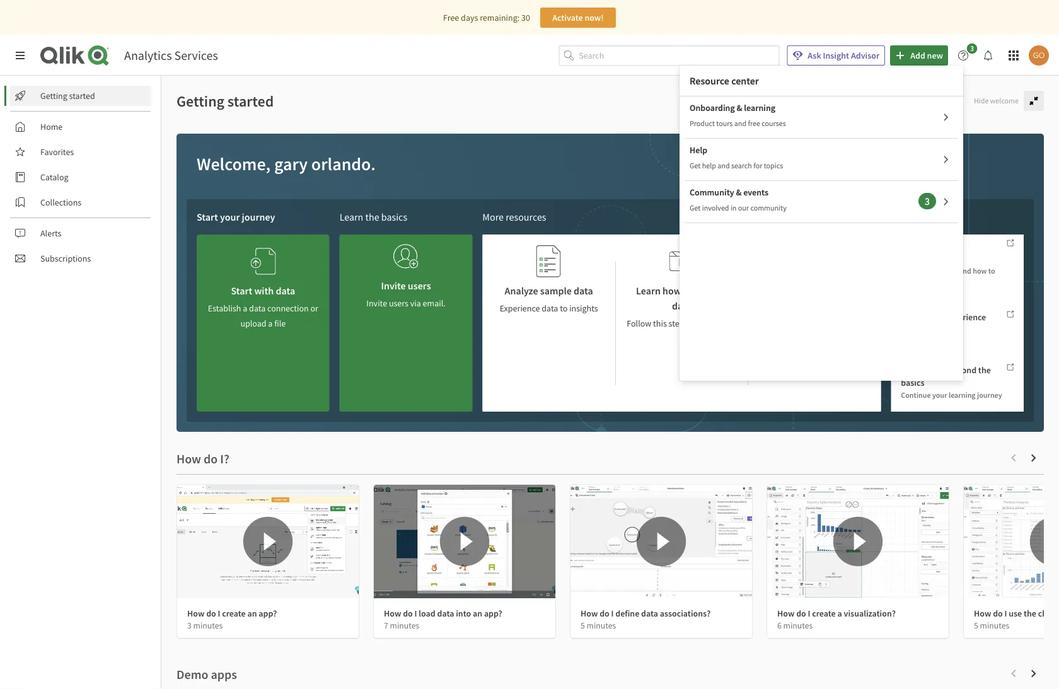 Task type: describe. For each thing, give the bounding box(es) containing it.
learn for learn the basics
[[340, 211, 364, 223]]

how for how do i load data into an app?
[[384, 608, 401, 620]]

community
[[751, 203, 787, 213]]

experience
[[500, 303, 540, 314]]

1 vertical spatial users
[[389, 298, 409, 309]]

data inside how do i load data into an app? 7 minutes
[[438, 608, 455, 620]]

7
[[384, 621, 389, 631]]

the inside how do i use the chart  5 minutes
[[1025, 608, 1037, 620]]

connection
[[268, 303, 309, 314]]

start your journey
[[197, 211, 275, 223]]

product
[[690, 119, 715, 128]]

welcome, gary orlando.
[[197, 153, 376, 175]]

beyond
[[949, 365, 977, 376]]

alerts
[[40, 228, 61, 239]]

0 vertical spatial your
[[220, 211, 240, 223]]

free
[[749, 119, 761, 128]]

& for onboarding
[[737, 102, 743, 114]]

getting started link
[[10, 86, 151, 106]]

step-
[[669, 318, 688, 329]]

free days remaining: 30
[[444, 12, 531, 23]]

app? inside how do i load data into an app? 7 minutes
[[484, 608, 503, 620]]

getting started inside navigation pane element
[[40, 90, 95, 102]]

learning inside onboarding beyond the basics continue your learning journey
[[949, 390, 976, 400]]

how do i define data associations? 5 minutes
[[581, 608, 711, 631]]

add new button
[[891, 45, 949, 66]]

data down sample
[[542, 303, 559, 314]]

about
[[922, 266, 941, 276]]

tours
[[717, 119, 733, 128]]

30
[[522, 12, 531, 23]]

or
[[311, 303, 319, 314]]

services
[[174, 48, 218, 63]]

i for how do i use the chart 
[[1005, 608, 1008, 620]]

getting inside welcome, gary orlando. main content
[[177, 91, 225, 110]]

upload
[[241, 318, 267, 329]]

more resources
[[483, 211, 547, 223]]

subscriptions
[[40, 253, 91, 264]]

1 vertical spatial a
[[268, 318, 273, 329]]

how for how do i define data associations?
[[581, 608, 598, 620]]

one
[[924, 278, 936, 288]]

insight
[[824, 50, 850, 61]]

get inside help get help and search for topics
[[690, 161, 701, 171]]

welcome,
[[197, 153, 271, 175]]

i for how do i define data associations?
[[612, 608, 614, 620]]

events
[[744, 187, 769, 198]]

gary orlando image
[[1030, 45, 1050, 66]]

an inside how do i load data into an app? 7 minutes
[[473, 608, 483, 620]]

i for how do i load data into an app?
[[415, 608, 417, 620]]

our
[[739, 203, 750, 213]]

resource center
[[690, 74, 759, 87]]

onboarding for basics
[[902, 365, 947, 376]]

how do i define data associations? image
[[571, 485, 753, 599]]

5 for how do i use the chart 
[[975, 621, 979, 631]]

help
[[690, 144, 708, 156]]

ask insight advisor button
[[788, 45, 886, 66]]

mobile
[[902, 312, 927, 323]]

0 vertical spatial users
[[408, 279, 431, 292]]

activate now!
[[553, 12, 604, 23]]

mobile app experience link
[[892, 306, 1025, 341]]

analytics services
[[124, 48, 218, 63]]

0 horizontal spatial journey
[[242, 211, 275, 223]]

start with data image
[[251, 245, 276, 278]]

home link
[[10, 117, 151, 137]]

data inside learn how to analyze data follow this step-by-step video
[[673, 300, 692, 312]]

3 inside dropdown button
[[971, 44, 975, 53]]

center
[[732, 74, 759, 87]]

ask insight advisor
[[808, 50, 880, 61]]

how do i use the chart  5 minutes
[[975, 608, 1060, 631]]

i for how do i create a visualization?
[[809, 608, 811, 620]]

how do i create an app? 3 minutes
[[187, 608, 277, 631]]

start for with
[[231, 285, 252, 297]]

days
[[461, 12, 478, 23]]

searchbar element
[[559, 45, 780, 66]]

new
[[928, 50, 944, 61]]

6
[[778, 621, 782, 631]]

get inside community & events get involved in our community
[[690, 203, 701, 213]]

email.
[[423, 298, 446, 309]]

file
[[275, 318, 286, 329]]

data up upload
[[249, 303, 266, 314]]

how do i create a visualization? image
[[768, 485, 950, 599]]

help get help and search for topics
[[690, 144, 784, 171]]

learn how to analyze data image
[[670, 245, 695, 278]]

ask
[[808, 50, 822, 61]]

app
[[929, 312, 944, 323]]

by-
[[688, 318, 699, 329]]

resource
[[690, 74, 730, 87]]

this
[[654, 318, 667, 329]]

to for apps
[[989, 266, 996, 276]]

associations?
[[660, 608, 711, 620]]

invite users invite users via email.
[[367, 279, 446, 309]]

how for how do i use the chart 
[[975, 608, 992, 620]]

help
[[703, 161, 717, 171]]

load
[[419, 608, 436, 620]]

minutes for how do i create an app?
[[193, 621, 223, 631]]

analyze sample data experience data to insights
[[500, 285, 599, 314]]

subscriptions link
[[10, 249, 151, 269]]

insights
[[570, 303, 599, 314]]

chart
[[1039, 608, 1059, 620]]

data up insights
[[574, 285, 594, 297]]

experience
[[945, 312, 987, 323]]

close sidebar menu image
[[15, 50, 25, 61]]

favorites link
[[10, 142, 151, 162]]

gary
[[274, 153, 308, 175]]

for
[[754, 161, 763, 171]]

analyze
[[695, 285, 728, 297]]

do for how do i use the chart 
[[994, 608, 1004, 620]]

learn the basics
[[340, 211, 408, 223]]

in
[[731, 203, 737, 213]]

catalog link
[[10, 167, 151, 187]]

analyze
[[505, 285, 539, 297]]

started inside navigation pane element
[[69, 90, 95, 102]]

add new
[[911, 50, 944, 61]]

onboarding beyond the basics continue your learning journey
[[902, 365, 1003, 400]]

step
[[699, 318, 715, 329]]

your inside onboarding beyond the basics continue your learning journey
[[933, 390, 948, 400]]

learn how to analyze data follow this step-by-step video
[[627, 285, 737, 329]]

i for how do i create an app?
[[218, 608, 220, 620]]

community
[[690, 187, 735, 198]]

visualization?
[[844, 608, 896, 620]]

free
[[444, 12, 460, 23]]



Task type: locate. For each thing, give the bounding box(es) containing it.
home
[[40, 121, 63, 132]]

start with data establish a data connection or upload a file
[[208, 285, 319, 329]]

do for how do i load data into an app?
[[403, 608, 413, 620]]

getting inside getting started link
[[40, 90, 67, 102]]

minutes for how do i create a visualization?
[[784, 621, 813, 631]]

users left "via"
[[389, 298, 409, 309]]

onboarding up product
[[690, 102, 735, 114]]

do inside how do i load data into an app? 7 minutes
[[403, 608, 413, 620]]

0 vertical spatial onboarding
[[690, 102, 735, 114]]

i
[[218, 608, 220, 620], [415, 608, 417, 620], [612, 608, 614, 620], [809, 608, 811, 620], [1005, 608, 1008, 620]]

5 minutes from the left
[[981, 621, 1010, 631]]

the right beyond
[[979, 365, 992, 376]]

1 vertical spatial how
[[663, 285, 682, 297]]

1 horizontal spatial your
[[933, 390, 948, 400]]

0 horizontal spatial create
[[222, 608, 246, 620]]

minutes inside 'how do i define data associations? 5 minutes'
[[587, 621, 617, 631]]

0 vertical spatial 3
[[971, 44, 975, 53]]

app?
[[259, 608, 277, 620], [484, 608, 503, 620]]

1 app? from the left
[[259, 608, 277, 620]]

2 horizontal spatial to
[[989, 266, 996, 276]]

how do i create a visualization? element
[[778, 608, 896, 620]]

minutes for how do i use the chart 
[[981, 621, 1010, 631]]

1 vertical spatial 3
[[187, 621, 192, 631]]

0 horizontal spatial to
[[560, 303, 568, 314]]

1 horizontal spatial create
[[813, 608, 836, 620]]

to
[[989, 266, 996, 276], [684, 285, 693, 297], [560, 303, 568, 314]]

5 do from the left
[[994, 608, 1004, 620]]

and inside help get help and search for topics
[[718, 161, 730, 171]]

0 horizontal spatial getting started
[[40, 90, 95, 102]]

a for start
[[243, 303, 248, 314]]

0 horizontal spatial learning
[[745, 102, 776, 114]]

0 horizontal spatial learn
[[340, 211, 364, 223]]

remaining:
[[480, 12, 520, 23]]

a inside "how do i create a visualization? 6 minutes"
[[838, 608, 843, 620]]

i inside 'how do i define data associations? 5 minutes'
[[612, 608, 614, 620]]

i inside how do i use the chart  5 minutes
[[1005, 608, 1008, 620]]

your right the continue
[[933, 390, 948, 400]]

do for how do i create an app?
[[206, 608, 216, 620]]

learn about apps and how to create one
[[902, 266, 996, 288]]

do inside how do i create an app? 3 minutes
[[206, 608, 216, 620]]

sample
[[541, 285, 572, 297]]

alerts link
[[10, 223, 151, 244]]

get left involved
[[690, 203, 701, 213]]

analyze sample data image
[[537, 245, 562, 278]]

orlando.
[[312, 153, 376, 175]]

4 i from the left
[[809, 608, 811, 620]]

more
[[483, 211, 504, 223]]

1 horizontal spatial learning
[[949, 390, 976, 400]]

3
[[971, 44, 975, 53], [187, 621, 192, 631]]

start for your
[[197, 211, 218, 223]]

minutes
[[193, 621, 223, 631], [390, 621, 420, 631], [587, 621, 617, 631], [784, 621, 813, 631], [981, 621, 1010, 631]]

1 horizontal spatial onboarding
[[902, 365, 947, 376]]

learning down beyond
[[949, 390, 976, 400]]

2 vertical spatial the
[[1025, 608, 1037, 620]]

activate
[[553, 12, 583, 23]]

1 vertical spatial and
[[718, 161, 730, 171]]

minutes right 6
[[784, 621, 813, 631]]

create inside learn about apps and how to create one
[[902, 278, 922, 288]]

2 vertical spatial to
[[560, 303, 568, 314]]

how inside learn about apps and how to create one
[[974, 266, 988, 276]]

1 vertical spatial your
[[933, 390, 948, 400]]

invite users image
[[394, 240, 419, 273]]

1 vertical spatial onboarding
[[902, 365, 947, 376]]

5 i from the left
[[1005, 608, 1008, 620]]

1 vertical spatial start
[[231, 285, 252, 297]]

define
[[616, 608, 640, 620]]

create inside how do i create an app? 3 minutes
[[222, 608, 246, 620]]

the inside onboarding beyond the basics continue your learning journey
[[979, 365, 992, 376]]

learning up free
[[745, 102, 776, 114]]

to inside analyze sample data experience data to insights
[[560, 303, 568, 314]]

welcome, gary orlando. main content
[[162, 76, 1060, 690]]

how do i use the chart suggestions toggle? image
[[965, 485, 1060, 599]]

how do i define data associations? element
[[581, 608, 711, 620]]

data
[[276, 285, 295, 297], [574, 285, 594, 297], [673, 300, 692, 312], [249, 303, 266, 314], [542, 303, 559, 314], [438, 608, 455, 620], [642, 608, 659, 620]]

onboarding inside onboarding beyond the basics continue your learning journey
[[902, 365, 947, 376]]

2 horizontal spatial a
[[838, 608, 843, 620]]

get
[[690, 161, 701, 171], [690, 203, 701, 213]]

0 horizontal spatial basics
[[382, 211, 408, 223]]

0 horizontal spatial 3
[[187, 621, 192, 631]]

2 how from the left
[[384, 608, 401, 620]]

1 horizontal spatial learn
[[637, 285, 661, 297]]

apps
[[942, 266, 958, 276]]

3 how from the left
[[581, 608, 598, 620]]

1 vertical spatial basics
[[902, 377, 925, 388]]

5 inside how do i use the chart  5 minutes
[[975, 621, 979, 631]]

onboarding up the continue
[[902, 365, 947, 376]]

a for how
[[838, 608, 843, 620]]

how right apps
[[974, 266, 988, 276]]

how down learn how to analyze data image
[[663, 285, 682, 297]]

3 right new
[[971, 44, 975, 53]]

to left analyze at the right top
[[684, 285, 693, 297]]

0 vertical spatial start
[[197, 211, 218, 223]]

1 horizontal spatial the
[[979, 365, 992, 376]]

4 how from the left
[[778, 608, 795, 620]]

establish
[[208, 303, 241, 314]]

onboarding for product
[[690, 102, 735, 114]]

getting up the home
[[40, 90, 67, 102]]

collections
[[40, 197, 82, 208]]

advisor
[[852, 50, 880, 61]]

how do i create an app? image
[[177, 485, 359, 599]]

2 horizontal spatial the
[[1025, 608, 1037, 620]]

5 inside 'how do i define data associations? 5 minutes'
[[581, 621, 585, 631]]

4 do from the left
[[797, 608, 807, 620]]

add
[[911, 50, 926, 61]]

learn inside learn how to analyze data follow this step-by-step video
[[637, 285, 661, 297]]

getting
[[40, 90, 67, 102], [177, 91, 225, 110]]

data inside 'how do i define data associations? 5 minutes'
[[642, 608, 659, 620]]

data up step-
[[673, 300, 692, 312]]

2 minutes from the left
[[390, 621, 420, 631]]

1 horizontal spatial an
[[473, 608, 483, 620]]

0 vertical spatial how
[[974, 266, 988, 276]]

0 vertical spatial the
[[366, 211, 380, 223]]

0 horizontal spatial your
[[220, 211, 240, 223]]

1 horizontal spatial getting
[[177, 91, 225, 110]]

do inside 'how do i define data associations? 5 minutes'
[[600, 608, 610, 620]]

5
[[581, 621, 585, 631], [975, 621, 979, 631]]

0 vertical spatial a
[[243, 303, 248, 314]]

0 vertical spatial basics
[[382, 211, 408, 223]]

0 vertical spatial learning
[[745, 102, 776, 114]]

data right define
[[642, 608, 659, 620]]

2 5 from the left
[[975, 621, 979, 631]]

Search text field
[[579, 45, 780, 66]]

do inside how do i use the chart  5 minutes
[[994, 608, 1004, 620]]

users up "via"
[[408, 279, 431, 292]]

and left free
[[735, 119, 747, 128]]

0 horizontal spatial app?
[[259, 608, 277, 620]]

community & events get involved in our community
[[690, 187, 787, 213]]

hide welcome
[[975, 96, 1020, 106]]

app? inside how do i create an app? 3 minutes
[[259, 608, 277, 620]]

0 vertical spatial journey
[[242, 211, 275, 223]]

2 get from the top
[[690, 203, 701, 213]]

how do i create an app? element
[[187, 608, 277, 620]]

activate now! link
[[541, 8, 616, 28]]

1 horizontal spatial to
[[684, 285, 693, 297]]

1 horizontal spatial 5
[[975, 621, 979, 631]]

2 vertical spatial a
[[838, 608, 843, 620]]

to inside learn how to analyze data follow this step-by-step video
[[684, 285, 693, 297]]

mobile app experience
[[902, 312, 987, 323]]

learn inside learn about apps and how to create one
[[902, 266, 920, 276]]

to down sample
[[560, 303, 568, 314]]

2 vertical spatial and
[[960, 266, 972, 276]]

get left help
[[690, 161, 701, 171]]

a left visualization?
[[838, 608, 843, 620]]

1 horizontal spatial start
[[231, 285, 252, 297]]

0 horizontal spatial and
[[718, 161, 730, 171]]

&
[[737, 102, 743, 114], [737, 187, 742, 198]]

start inside start with data establish a data connection or upload a file
[[231, 285, 252, 297]]

favorites
[[40, 146, 74, 158]]

started inside welcome, gary orlando. main content
[[228, 91, 274, 110]]

data left 'into'
[[438, 608, 455, 620]]

minutes down how do i create an app? element
[[193, 621, 223, 631]]

journey inside onboarding beyond the basics continue your learning journey
[[978, 390, 1003, 400]]

3 minutes from the left
[[587, 621, 617, 631]]

resources
[[506, 211, 547, 223]]

learning inside the onboarding & learning product tours and free courses
[[745, 102, 776, 114]]

welcome
[[991, 96, 1020, 106]]

2 app? from the left
[[484, 608, 503, 620]]

2 horizontal spatial create
[[902, 278, 922, 288]]

learn up follow
[[637, 285, 661, 297]]

0 vertical spatial to
[[989, 266, 996, 276]]

0 horizontal spatial 5
[[581, 621, 585, 631]]

1 vertical spatial the
[[979, 365, 992, 376]]

how do i create a visualization? 6 minutes
[[778, 608, 896, 631]]

follow
[[627, 318, 652, 329]]

how inside learn how to analyze data follow this step-by-step video
[[663, 285, 682, 297]]

and right apps
[[960, 266, 972, 276]]

invite down the invite users image
[[381, 279, 406, 292]]

i inside "how do i create a visualization? 6 minutes"
[[809, 608, 811, 620]]

create inside "how do i create a visualization? 6 minutes"
[[813, 608, 836, 620]]

analytics services element
[[124, 48, 218, 63]]

invite
[[381, 279, 406, 292], [367, 298, 387, 309]]

2 vertical spatial learn
[[637, 285, 661, 297]]

1 horizontal spatial and
[[735, 119, 747, 128]]

to for data
[[560, 303, 568, 314]]

and right help
[[718, 161, 730, 171]]

1 vertical spatial learn
[[902, 266, 920, 276]]

how inside "how do i create a visualization? 6 minutes"
[[778, 608, 795, 620]]

how
[[974, 266, 988, 276], [663, 285, 682, 297]]

0 vertical spatial and
[[735, 119, 747, 128]]

the right use
[[1025, 608, 1037, 620]]

invite left "via"
[[367, 298, 387, 309]]

1 minutes from the left
[[193, 621, 223, 631]]

1 how from the left
[[187, 608, 205, 620]]

0 vertical spatial invite
[[381, 279, 406, 292]]

3 inside how do i create an app? 3 minutes
[[187, 621, 192, 631]]

1 vertical spatial invite
[[367, 298, 387, 309]]

& for community
[[737, 187, 742, 198]]

5 how from the left
[[975, 608, 992, 620]]

how inside how do i create an app? 3 minutes
[[187, 608, 205, 620]]

& inside community & events get involved in our community
[[737, 187, 742, 198]]

minutes right 7
[[390, 621, 420, 631]]

an
[[248, 608, 257, 620], [473, 608, 483, 620]]

to right apps
[[989, 266, 996, 276]]

continue
[[902, 390, 932, 400]]

with
[[255, 285, 274, 297]]

& up our
[[737, 187, 742, 198]]

0 horizontal spatial getting
[[40, 90, 67, 102]]

minutes inside how do i use the chart  5 minutes
[[981, 621, 1010, 631]]

i inside how do i load data into an app? 7 minutes
[[415, 608, 417, 620]]

learn about apps and how to create one link
[[892, 235, 1025, 294]]

users
[[408, 279, 431, 292], [389, 298, 409, 309]]

2 do from the left
[[403, 608, 413, 620]]

minutes down use
[[981, 621, 1010, 631]]

how inside how do i use the chart  5 minutes
[[975, 608, 992, 620]]

basics up the continue
[[902, 377, 925, 388]]

do inside "how do i create a visualization? 6 minutes"
[[797, 608, 807, 620]]

1 i from the left
[[218, 608, 220, 620]]

and inside the onboarding & learning product tours and free courses
[[735, 119, 747, 128]]

start left with
[[231, 285, 252, 297]]

a up upload
[[243, 303, 248, 314]]

minutes inside "how do i create a visualization? 6 minutes"
[[784, 621, 813, 631]]

3 button
[[954, 44, 982, 66]]

how do i load data into an app? image
[[374, 485, 556, 599]]

how do i load data into an app? element
[[384, 608, 503, 620]]

1 horizontal spatial 3
[[971, 44, 975, 53]]

1 5 from the left
[[581, 621, 585, 631]]

2 i from the left
[[415, 608, 417, 620]]

how do i use the chart suggestions toggle? element
[[975, 608, 1060, 620]]

learning
[[745, 102, 776, 114], [949, 390, 976, 400]]

& down center
[[737, 102, 743, 114]]

& inside the onboarding & learning product tours and free courses
[[737, 102, 743, 114]]

navigation pane element
[[0, 81, 161, 274]]

1 horizontal spatial app?
[[484, 608, 503, 620]]

learn down orlando.
[[340, 211, 364, 223]]

1 an from the left
[[248, 608, 257, 620]]

1 do from the left
[[206, 608, 216, 620]]

video
[[717, 318, 737, 329]]

topics
[[764, 161, 784, 171]]

basics up the invite users image
[[382, 211, 408, 223]]

onboarding & learning product tours and free courses
[[690, 102, 787, 128]]

how inside how do i load data into an app? 7 minutes
[[384, 608, 401, 620]]

the down orlando.
[[366, 211, 380, 223]]

your down welcome,
[[220, 211, 240, 223]]

create
[[902, 278, 922, 288], [222, 608, 246, 620], [813, 608, 836, 620]]

0 vertical spatial get
[[690, 161, 701, 171]]

basics inside onboarding beyond the basics continue your learning journey
[[902, 377, 925, 388]]

learn for learn about apps and how to create one
[[902, 266, 920, 276]]

0 vertical spatial learn
[[340, 211, 364, 223]]

1 vertical spatial &
[[737, 187, 742, 198]]

hide
[[975, 96, 990, 106]]

create for how do i create an app?
[[222, 608, 246, 620]]

a left file on the top
[[268, 318, 273, 329]]

1 horizontal spatial getting started
[[177, 91, 274, 110]]

do for how do i create a visualization?
[[797, 608, 807, 620]]

hide welcome image
[[1030, 96, 1040, 106]]

2 horizontal spatial and
[[960, 266, 972, 276]]

how inside 'how do i define data associations? 5 minutes'
[[581, 608, 598, 620]]

journey
[[242, 211, 275, 223], [978, 390, 1003, 400]]

catalog
[[40, 172, 68, 183]]

getting started up home link
[[40, 90, 95, 102]]

learn
[[340, 211, 364, 223], [902, 266, 920, 276], [637, 285, 661, 297]]

getting down services
[[177, 91, 225, 110]]

analytics
[[124, 48, 172, 63]]

getting started inside welcome, gary orlando. main content
[[177, 91, 274, 110]]

onboarding inside the onboarding & learning product tours and free courses
[[690, 102, 735, 114]]

0 vertical spatial &
[[737, 102, 743, 114]]

2 an from the left
[[473, 608, 483, 620]]

do for how do i define data associations?
[[600, 608, 610, 620]]

now!
[[585, 12, 604, 23]]

data up connection
[[276, 285, 295, 297]]

collections link
[[10, 192, 151, 213]]

create for how do i create a visualization?
[[813, 608, 836, 620]]

minutes inside how do i create an app? 3 minutes
[[193, 621, 223, 631]]

3 i from the left
[[612, 608, 614, 620]]

0 horizontal spatial a
[[243, 303, 248, 314]]

start down welcome,
[[197, 211, 218, 223]]

1 vertical spatial to
[[684, 285, 693, 297]]

4 minutes from the left
[[784, 621, 813, 631]]

and for learn
[[960, 266, 972, 276]]

0 horizontal spatial the
[[366, 211, 380, 223]]

learn left about
[[902, 266, 920, 276]]

1 vertical spatial learning
[[949, 390, 976, 400]]

how for how do i create a visualization?
[[778, 608, 795, 620]]

onboarding
[[690, 102, 735, 114], [902, 365, 947, 376]]

start
[[197, 211, 218, 223], [231, 285, 252, 297]]

1 vertical spatial journey
[[978, 390, 1003, 400]]

0 horizontal spatial an
[[248, 608, 257, 620]]

and inside learn about apps and how to create one
[[960, 266, 972, 276]]

involved
[[703, 203, 730, 213]]

minutes down define
[[587, 621, 617, 631]]

1 get from the top
[[690, 161, 701, 171]]

getting started down services
[[177, 91, 274, 110]]

1 horizontal spatial started
[[228, 91, 274, 110]]

how for how do i create an app?
[[187, 608, 205, 620]]

i inside how do i create an app? 3 minutes
[[218, 608, 220, 620]]

5 for how do i define data associations?
[[581, 621, 585, 631]]

0 horizontal spatial how
[[663, 285, 682, 297]]

minutes inside how do i load data into an app? 7 minutes
[[390, 621, 420, 631]]

an inside how do i create an app? 3 minutes
[[248, 608, 257, 620]]

1 vertical spatial get
[[690, 203, 701, 213]]

1 horizontal spatial basics
[[902, 377, 925, 388]]

0 horizontal spatial start
[[197, 211, 218, 223]]

1 horizontal spatial how
[[974, 266, 988, 276]]

minutes for how do i define data associations?
[[587, 621, 617, 631]]

1 horizontal spatial journey
[[978, 390, 1003, 400]]

1 horizontal spatial a
[[268, 318, 273, 329]]

to inside learn about apps and how to create one
[[989, 266, 996, 276]]

courses
[[762, 119, 787, 128]]

0 horizontal spatial started
[[69, 90, 95, 102]]

into
[[456, 608, 471, 620]]

3 down how do i create an app? element
[[187, 621, 192, 631]]

2 horizontal spatial learn
[[902, 266, 920, 276]]

and for help
[[718, 161, 730, 171]]

3 do from the left
[[600, 608, 610, 620]]

0 horizontal spatial onboarding
[[690, 102, 735, 114]]



Task type: vqa. For each thing, say whether or not it's contained in the screenshot.
the rightmost Getting started
yes



